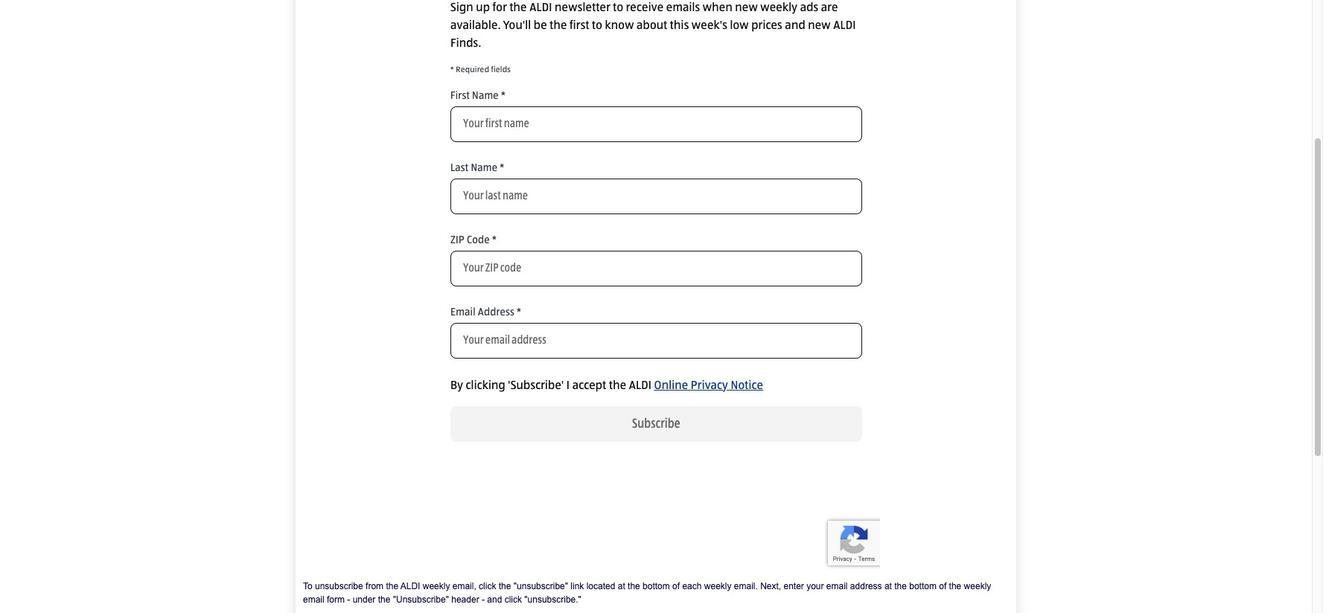 Task type: vqa. For each thing, say whether or not it's contained in the screenshot.
top Info
no



Task type: describe. For each thing, give the bounding box(es) containing it.
each
[[682, 582, 702, 592]]

email.
[[734, 582, 758, 592]]

2 at from the left
[[885, 582, 892, 592]]

email,
[[453, 582, 476, 592]]

1 vertical spatial email
[[303, 595, 324, 605]]

1 horizontal spatial click
[[505, 595, 522, 605]]

form
[[327, 595, 345, 605]]

1 - from the left
[[347, 595, 350, 605]]

2 weekly from the left
[[704, 582, 732, 592]]

1 weekly from the left
[[423, 582, 450, 592]]

unsubscribe
[[315, 582, 363, 592]]

located
[[587, 582, 615, 592]]

2 of from the left
[[939, 582, 947, 592]]

link
[[571, 582, 584, 592]]

"unsubscribe"
[[393, 595, 449, 605]]

0 vertical spatial click
[[479, 582, 496, 592]]

0 vertical spatial email
[[827, 582, 848, 592]]



Task type: locate. For each thing, give the bounding box(es) containing it.
under
[[353, 595, 376, 605]]

bottom
[[643, 582, 670, 592], [909, 582, 937, 592]]

the
[[386, 582, 398, 592], [499, 582, 511, 592], [628, 582, 640, 592], [895, 582, 907, 592], [949, 582, 962, 592], [378, 595, 391, 605]]

2 bottom from the left
[[909, 582, 937, 592]]

-
[[347, 595, 350, 605], [482, 595, 485, 605]]

to unsubscribe from the aldi weekly email, click the "unsubscribe" link located at the bottom of each weekly email. next, enter your email address at the bottom of the weekly email form - under the "unsubscribe" header - and click "unsubscribe."
[[303, 582, 991, 605]]

from
[[366, 582, 384, 592]]

1 horizontal spatial weekly
[[704, 582, 732, 592]]

1 bottom from the left
[[643, 582, 670, 592]]

1 horizontal spatial bottom
[[909, 582, 937, 592]]

"unsubscribe"
[[514, 582, 568, 592]]

and
[[487, 595, 502, 605]]

3 weekly from the left
[[964, 582, 991, 592]]

bottom left each
[[643, 582, 670, 592]]

1 horizontal spatial email
[[827, 582, 848, 592]]

1 horizontal spatial at
[[885, 582, 892, 592]]

weekly
[[423, 582, 450, 592], [704, 582, 732, 592], [964, 582, 991, 592]]

0 horizontal spatial of
[[673, 582, 680, 592]]

to
[[303, 582, 313, 592]]

0 horizontal spatial bottom
[[643, 582, 670, 592]]

1 horizontal spatial -
[[482, 595, 485, 605]]

1 vertical spatial click
[[505, 595, 522, 605]]

- right form
[[347, 595, 350, 605]]

2 horizontal spatial weekly
[[964, 582, 991, 592]]

at right address
[[885, 582, 892, 592]]

header
[[451, 595, 479, 605]]

address
[[850, 582, 882, 592]]

next,
[[760, 582, 781, 592]]

aldi
[[400, 582, 420, 592]]

1 at from the left
[[618, 582, 625, 592]]

click
[[479, 582, 496, 592], [505, 595, 522, 605]]

click right and
[[505, 595, 522, 605]]

1 horizontal spatial of
[[939, 582, 947, 592]]

0 horizontal spatial click
[[479, 582, 496, 592]]

at right located
[[618, 582, 625, 592]]

email down to
[[303, 595, 324, 605]]

email
[[827, 582, 848, 592], [303, 595, 324, 605]]

your
[[807, 582, 824, 592]]

"unsubscribe."
[[525, 595, 582, 605]]

0 horizontal spatial email
[[303, 595, 324, 605]]

2 - from the left
[[482, 595, 485, 605]]

email right your
[[827, 582, 848, 592]]

- left and
[[482, 595, 485, 605]]

enter
[[784, 582, 804, 592]]

0 horizontal spatial weekly
[[423, 582, 450, 592]]

1 of from the left
[[673, 582, 680, 592]]

0 horizontal spatial at
[[618, 582, 625, 592]]

of
[[673, 582, 680, 592], [939, 582, 947, 592]]

at
[[618, 582, 625, 592], [885, 582, 892, 592]]

bottom right address
[[909, 582, 937, 592]]

click up and
[[479, 582, 496, 592]]

0 horizontal spatial -
[[347, 595, 350, 605]]



